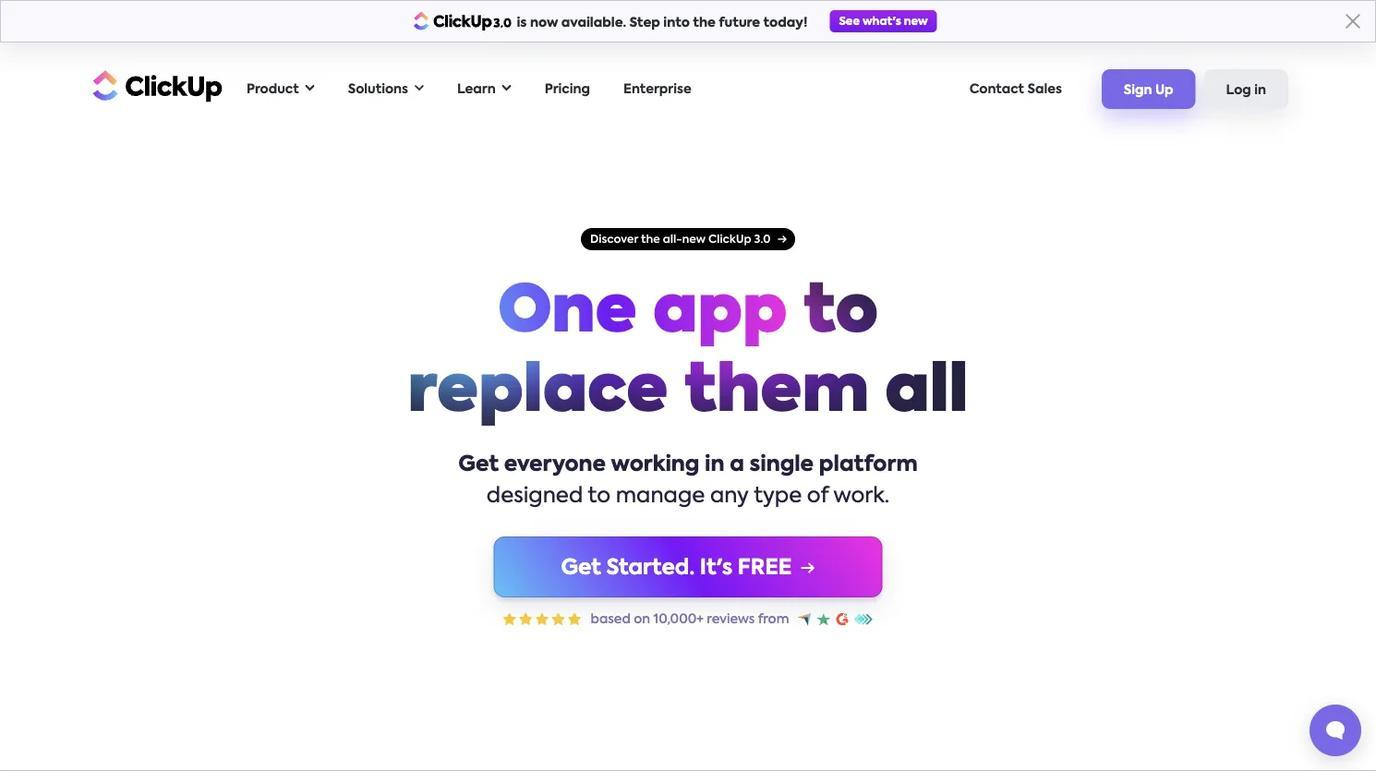 Task type: vqa. For each thing, say whether or not it's contained in the screenshot.
you've at the left of the page
no



Task type: locate. For each thing, give the bounding box(es) containing it.
manage
[[616, 486, 705, 508]]

1 horizontal spatial get
[[561, 557, 601, 578]]

to
[[804, 282, 879, 346], [588, 486, 611, 508]]

1 vertical spatial get
[[561, 557, 601, 578]]

get up designed
[[458, 455, 499, 476]]

get started. it's free
[[561, 557, 792, 578]]

see what's new link
[[830, 10, 937, 32]]

future
[[719, 17, 760, 30]]

replace
[[408, 361, 668, 426]]

contact sales
[[970, 83, 1062, 96]]

sign up button
[[1102, 69, 1196, 109]]

the
[[693, 17, 716, 30]]

0 horizontal spatial to
[[588, 486, 611, 508]]

any
[[710, 486, 749, 508]]

contact
[[970, 83, 1024, 96]]

in
[[1255, 84, 1266, 97], [705, 455, 725, 476]]

pricing link
[[536, 70, 599, 108]]

0 vertical spatial to
[[804, 282, 879, 346]]

work.
[[834, 486, 890, 508]]

on
[[634, 613, 650, 626]]

enterprise link
[[614, 70, 701, 108]]

clickup image
[[88, 68, 223, 103]]

product
[[247, 83, 299, 96]]

is now available. step into the future today!
[[517, 17, 808, 30]]

one app to replace them all
[[408, 282, 968, 426]]

see
[[839, 16, 860, 27]]

solutions button
[[339, 70, 433, 108]]

0 horizontal spatial in
[[705, 455, 725, 476]]

in right log
[[1255, 84, 1266, 97]]

into
[[663, 17, 690, 30]]

designed
[[487, 486, 583, 508]]

a
[[730, 455, 744, 476]]

1 horizontal spatial to
[[804, 282, 879, 346]]

five stars image
[[503, 613, 582, 626]]

today!
[[764, 17, 808, 30]]

type
[[754, 486, 802, 508]]

in left a
[[705, 455, 725, 476]]

get for get everyone working in a single platform
[[458, 455, 499, 476]]

10,000+
[[654, 613, 704, 626]]

learn
[[457, 83, 496, 96]]

sales
[[1028, 83, 1062, 96]]

pricing
[[545, 83, 590, 96]]

designed to manage any type of work.
[[487, 486, 890, 508]]

0 vertical spatial get
[[458, 455, 499, 476]]

it's
[[700, 557, 733, 578]]

product button
[[237, 70, 324, 108]]

get up based
[[561, 557, 601, 578]]

working
[[611, 455, 700, 476]]

1 vertical spatial in
[[705, 455, 725, 476]]

from
[[758, 613, 789, 626]]

based
[[591, 613, 631, 626]]

get inside button
[[561, 557, 601, 578]]

log
[[1226, 84, 1251, 97]]

get
[[458, 455, 499, 476], [561, 557, 601, 578]]

0 vertical spatial in
[[1255, 84, 1266, 97]]

0 horizontal spatial get
[[458, 455, 499, 476]]



Task type: describe. For each thing, give the bounding box(es) containing it.
is
[[517, 17, 527, 30]]

based on 10,000+ reviews from
[[591, 613, 789, 626]]

what's
[[863, 16, 901, 27]]

learn button
[[448, 70, 521, 108]]

1 horizontal spatial in
[[1255, 84, 1266, 97]]

available.
[[561, 17, 626, 30]]

clickup 3.0 image
[[413, 12, 512, 31]]

sign up
[[1124, 84, 1174, 97]]

log in link
[[1204, 69, 1289, 109]]

all
[[885, 361, 968, 426]]

contact sales link
[[960, 70, 1071, 108]]

single
[[750, 455, 814, 476]]

sign
[[1124, 84, 1152, 97]]

log in
[[1226, 84, 1266, 97]]

new
[[904, 16, 928, 27]]

discover the all-new clickup 3.0 image
[[581, 228, 795, 250]]

solutions
[[348, 83, 408, 96]]

them
[[684, 361, 869, 426]]

enterprise
[[624, 83, 692, 96]]

one
[[498, 282, 637, 346]]

started.
[[607, 557, 695, 578]]

of
[[807, 486, 828, 508]]

close button image
[[1346, 14, 1361, 29]]

up
[[1156, 84, 1174, 97]]

1 vertical spatial to
[[588, 486, 611, 508]]

step
[[630, 17, 660, 30]]

get everyone working in a single platform
[[458, 455, 918, 476]]

see what's new
[[839, 16, 928, 27]]

get for get started. it's free
[[561, 557, 601, 578]]

get started. it's free button
[[494, 537, 883, 598]]

platform
[[819, 455, 918, 476]]

everyone
[[504, 455, 606, 476]]

app
[[653, 282, 788, 346]]

now
[[530, 17, 558, 30]]

store reviews image
[[799, 613, 873, 626]]

to inside one app to replace them all
[[804, 282, 879, 346]]

free
[[738, 557, 792, 578]]

reviews
[[707, 613, 755, 626]]



